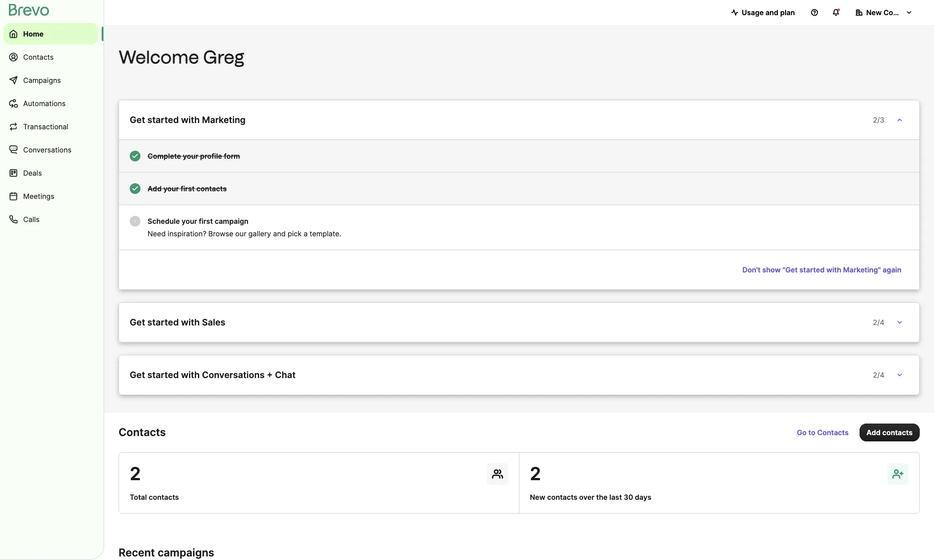 Task type: describe. For each thing, give the bounding box(es) containing it.
/ for get started with marketing
[[878, 116, 881, 124]]

go to contacts button
[[790, 424, 857, 442]]

with inside button
[[827, 265, 842, 274]]

2 / 4 for get started with sales
[[874, 318, 885, 327]]

conversations link
[[4, 139, 98, 161]]

plan
[[781, 8, 796, 17]]

total
[[130, 493, 147, 502]]

started for get started with sales
[[147, 317, 179, 328]]

profile
[[200, 152, 222, 161]]

the
[[597, 493, 608, 502]]

over
[[580, 493, 595, 502]]

home link
[[4, 23, 98, 45]]

new company button
[[849, 4, 921, 21]]

sales
[[202, 317, 226, 328]]

+
[[267, 370, 273, 381]]

0 vertical spatial conversations
[[23, 145, 72, 154]]

recent campaigns
[[119, 547, 214, 560]]

go
[[798, 428, 807, 437]]

pick
[[288, 229, 302, 238]]

first for contacts
[[181, 184, 195, 193]]

campaigns
[[158, 547, 214, 560]]

add your first contacts
[[148, 184, 227, 193]]

a
[[304, 229, 308, 238]]

first for campaign
[[199, 217, 213, 226]]

welcome greg
[[119, 46, 245, 68]]

4 for get started with conversations + chat
[[881, 371, 885, 380]]

deals link
[[4, 162, 98, 184]]

1 vertical spatial conversations
[[202, 370, 265, 381]]

started inside button
[[800, 265, 825, 274]]

schedule
[[148, 217, 180, 226]]

2 for get started with marketing
[[874, 116, 878, 124]]

gallery
[[249, 229, 271, 238]]

contacts link
[[4, 46, 98, 68]]

calls link
[[4, 209, 98, 230]]

add your first contacts link
[[119, 173, 921, 205]]

automations link
[[4, 93, 98, 114]]

2 for get started with conversations + chat
[[874, 371, 878, 380]]

need
[[148, 229, 166, 238]]

get started with sales
[[130, 317, 226, 328]]

add contacts
[[867, 428, 913, 437]]

again
[[883, 265, 902, 274]]

show
[[763, 265, 781, 274]]

complete your profile form link
[[119, 140, 921, 173]]

get started with conversations + chat
[[130, 370, 296, 381]]

2 / 3
[[874, 116, 885, 124]]

contacts inside the contacts link
[[23, 53, 54, 62]]

contacts for new contacts over the last 30 days
[[548, 493, 578, 502]]

welcome
[[119, 46, 199, 68]]

form
[[224, 152, 240, 161]]

last
[[610, 493, 622, 502]]

started for get started with conversations + chat
[[147, 370, 179, 381]]

don't
[[743, 265, 761, 274]]

to
[[809, 428, 816, 437]]

get for get started with marketing
[[130, 115, 145, 125]]

contacts for total contacts
[[149, 493, 179, 502]]

inspiration?
[[168, 229, 207, 238]]

schedule your first campaign need inspiration? browse our gallery and pick a template.
[[148, 217, 342, 238]]



Task type: locate. For each thing, give the bounding box(es) containing it.
/ for get started with sales
[[878, 318, 881, 327]]

usage and plan
[[742, 8, 796, 17]]

campaigns
[[23, 76, 61, 85]]

add inside button
[[867, 428, 881, 437]]

0 vertical spatial add
[[148, 184, 162, 193]]

2 2 / 4 from the top
[[874, 371, 885, 380]]

campaigns link
[[4, 70, 98, 91]]

add
[[148, 184, 162, 193], [867, 428, 881, 437]]

0 horizontal spatial conversations
[[23, 145, 72, 154]]

new inside button
[[867, 8, 882, 17]]

0 horizontal spatial add
[[148, 184, 162, 193]]

30
[[624, 493, 634, 502]]

conversations
[[23, 145, 72, 154], [202, 370, 265, 381]]

days
[[635, 493, 652, 502]]

get for get started with sales
[[130, 317, 145, 328]]

browse
[[209, 229, 234, 238]]

first up browse
[[199, 217, 213, 226]]

"get
[[783, 265, 798, 274]]

3
[[881, 116, 885, 124]]

2 get from the top
[[130, 317, 145, 328]]

marketing
[[202, 115, 246, 125]]

automations
[[23, 99, 66, 108]]

contacts
[[23, 53, 54, 62], [119, 426, 166, 439], [818, 428, 849, 437]]

complete
[[148, 152, 181, 161]]

with for sales
[[181, 317, 200, 328]]

your up 'inspiration?'
[[182, 217, 197, 226]]

add for add your first contacts
[[148, 184, 162, 193]]

your down complete
[[164, 184, 179, 193]]

usage
[[742, 8, 764, 17]]

1 horizontal spatial contacts
[[119, 426, 166, 439]]

0 vertical spatial 2 / 4
[[874, 318, 885, 327]]

campaign
[[215, 217, 249, 226]]

2 / 4
[[874, 318, 885, 327], [874, 371, 885, 380]]

1 vertical spatial and
[[273, 229, 286, 238]]

1 vertical spatial new
[[530, 493, 546, 502]]

new contacts over the last 30 days
[[530, 493, 652, 502]]

your for complete
[[183, 152, 198, 161]]

total contacts
[[130, 493, 179, 502]]

0 vertical spatial new
[[867, 8, 882, 17]]

add for add contacts
[[867, 428, 881, 437]]

0 horizontal spatial contacts
[[23, 53, 54, 62]]

0 horizontal spatial new
[[530, 493, 546, 502]]

company
[[884, 8, 917, 17]]

1 vertical spatial 4
[[881, 371, 885, 380]]

with for conversations
[[181, 370, 200, 381]]

1 horizontal spatial new
[[867, 8, 882, 17]]

first down "complete your profile form"
[[181, 184, 195, 193]]

1 vertical spatial add
[[867, 428, 881, 437]]

and
[[766, 8, 779, 17], [273, 229, 286, 238]]

don't show "get started with marketing" again button
[[736, 261, 909, 279]]

2 for get started with sales
[[874, 318, 878, 327]]

home
[[23, 29, 44, 38]]

deals
[[23, 169, 42, 178]]

0 vertical spatial your
[[183, 152, 198, 161]]

get
[[130, 115, 145, 125], [130, 317, 145, 328], [130, 370, 145, 381]]

new for new company
[[867, 8, 882, 17]]

2 / 4 for get started with conversations + chat
[[874, 371, 885, 380]]

meetings link
[[4, 186, 98, 207]]

marketing"
[[844, 265, 882, 274]]

your left profile
[[183, 152, 198, 161]]

contacts inside go to contacts button
[[818, 428, 849, 437]]

2 horizontal spatial contacts
[[818, 428, 849, 437]]

1 horizontal spatial add
[[867, 428, 881, 437]]

transactional
[[23, 122, 68, 131]]

3 / from the top
[[878, 371, 881, 380]]

contacts
[[197, 184, 227, 193], [883, 428, 913, 437], [149, 493, 179, 502], [548, 493, 578, 502]]

1 2 / 4 from the top
[[874, 318, 885, 327]]

go to contacts
[[798, 428, 849, 437]]

contacts for add contacts
[[883, 428, 913, 437]]

0 horizontal spatial and
[[273, 229, 286, 238]]

recent
[[119, 547, 155, 560]]

conversations down transactional
[[23, 145, 72, 154]]

first
[[181, 184, 195, 193], [199, 217, 213, 226]]

new for new contacts over the last 30 days
[[530, 493, 546, 502]]

and left pick
[[273, 229, 286, 238]]

our
[[236, 229, 247, 238]]

new company
[[867, 8, 917, 17]]

2 vertical spatial get
[[130, 370, 145, 381]]

1 horizontal spatial first
[[199, 217, 213, 226]]

greg
[[203, 46, 245, 68]]

4
[[881, 318, 885, 327], [881, 371, 885, 380]]

usage and plan button
[[725, 4, 803, 21]]

new
[[867, 8, 882, 17], [530, 493, 546, 502]]

chat
[[275, 370, 296, 381]]

template.
[[310, 229, 342, 238]]

1 / from the top
[[878, 116, 881, 124]]

4 for get started with sales
[[881, 318, 885, 327]]

/ for get started with conversations + chat
[[878, 371, 881, 380]]

1 vertical spatial /
[[878, 318, 881, 327]]

2 vertical spatial /
[[878, 371, 881, 380]]

/
[[878, 116, 881, 124], [878, 318, 881, 327], [878, 371, 881, 380]]

1 vertical spatial 2 / 4
[[874, 371, 885, 380]]

0 vertical spatial first
[[181, 184, 195, 193]]

0 horizontal spatial first
[[181, 184, 195, 193]]

1 horizontal spatial conversations
[[202, 370, 265, 381]]

2 / from the top
[[878, 318, 881, 327]]

1 vertical spatial get
[[130, 317, 145, 328]]

1 vertical spatial your
[[164, 184, 179, 193]]

0 vertical spatial /
[[878, 116, 881, 124]]

0 vertical spatial and
[[766, 8, 779, 17]]

first inside schedule your first campaign need inspiration? browse our gallery and pick a template.
[[199, 217, 213, 226]]

don't show "get started with marketing" again
[[743, 265, 902, 274]]

get for get started with conversations + chat
[[130, 370, 145, 381]]

started
[[147, 115, 179, 125], [800, 265, 825, 274], [147, 317, 179, 328], [147, 370, 179, 381]]

3 get from the top
[[130, 370, 145, 381]]

0 vertical spatial get
[[130, 115, 145, 125]]

1 4 from the top
[[881, 318, 885, 327]]

with for marketing
[[181, 115, 200, 125]]

add contacts button
[[860, 424, 921, 442]]

get started with marketing
[[130, 115, 246, 125]]

and left plan
[[766, 8, 779, 17]]

and inside schedule your first campaign need inspiration? browse our gallery and pick a template.
[[273, 229, 286, 238]]

2 4 from the top
[[881, 371, 885, 380]]

your inside schedule your first campaign need inspiration? browse our gallery and pick a template.
[[182, 217, 197, 226]]

conversations left +
[[202, 370, 265, 381]]

your
[[183, 152, 198, 161], [164, 184, 179, 193], [182, 217, 197, 226]]

1 horizontal spatial and
[[766, 8, 779, 17]]

1 get from the top
[[130, 115, 145, 125]]

0 vertical spatial 4
[[881, 318, 885, 327]]

with
[[181, 115, 200, 125], [827, 265, 842, 274], [181, 317, 200, 328], [181, 370, 200, 381]]

transactional link
[[4, 116, 98, 137]]

complete your profile form
[[148, 152, 240, 161]]

2 vertical spatial your
[[182, 217, 197, 226]]

1 vertical spatial first
[[199, 217, 213, 226]]

contacts inside button
[[883, 428, 913, 437]]

2
[[874, 116, 878, 124], [874, 318, 878, 327], [874, 371, 878, 380], [130, 463, 141, 485], [530, 463, 541, 485]]

calls
[[23, 215, 40, 224]]

your for add
[[164, 184, 179, 193]]

and inside button
[[766, 8, 779, 17]]

your for schedule
[[182, 217, 197, 226]]

meetings
[[23, 192, 54, 201]]

started for get started with marketing
[[147, 115, 179, 125]]



Task type: vqa. For each thing, say whether or not it's contained in the screenshot.
'1' inside 1 BUTTON
no



